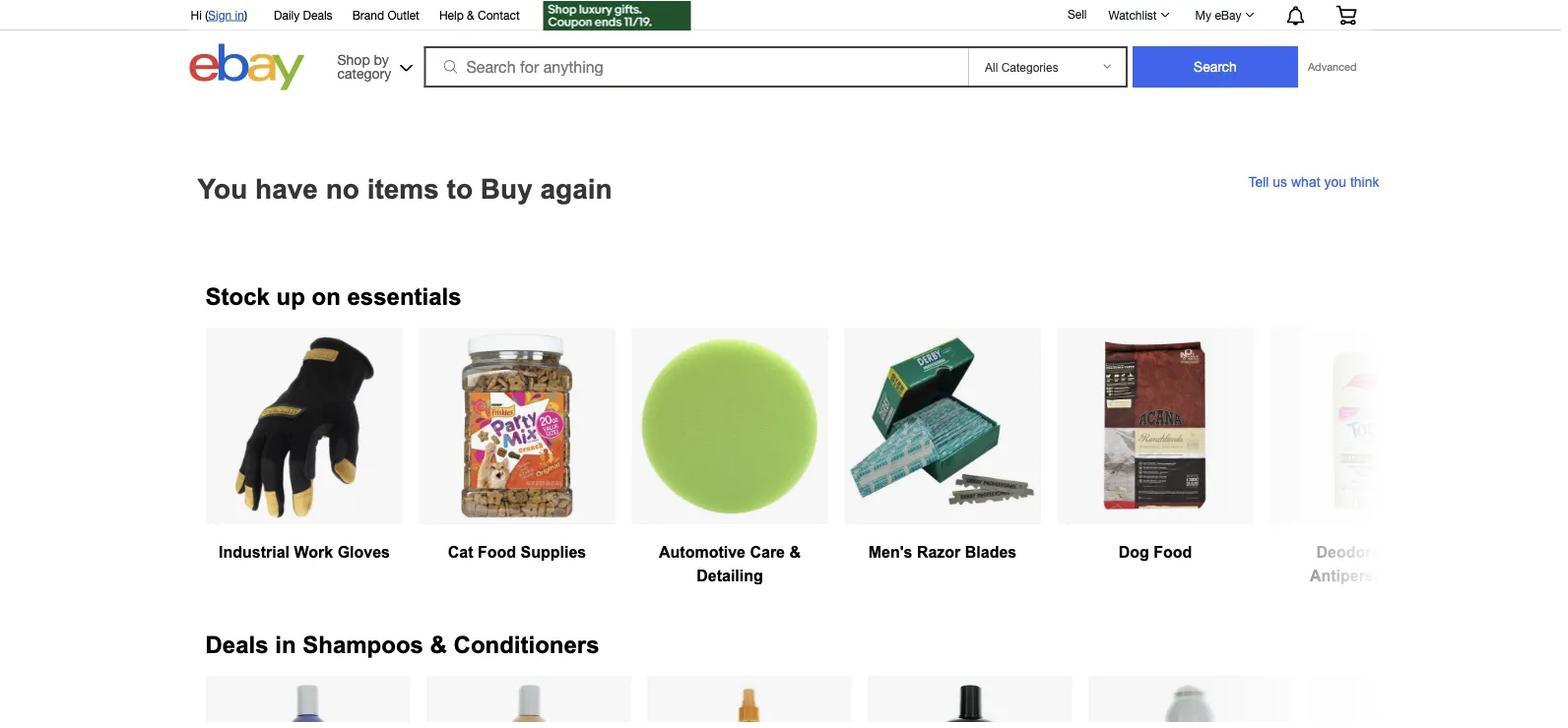 Task type: locate. For each thing, give the bounding box(es) containing it.
dog food
[[1118, 544, 1192, 561]]

by
[[374, 51, 389, 67]]

& right care
[[789, 544, 800, 561]]

no
[[326, 174, 359, 205]]

deals
[[303, 8, 333, 22], [205, 633, 268, 659]]

1 horizontal spatial in
[[275, 633, 296, 659]]

Search for anything text field
[[427, 48, 964, 86]]

brand
[[352, 8, 384, 22]]

gloves
[[337, 544, 390, 561]]

1 horizontal spatial deals
[[303, 8, 333, 22]]

& right shampoos
[[430, 633, 447, 659]]

detailing
[[696, 567, 763, 585]]

automotive care & detailing
[[658, 544, 800, 585]]

men's
[[868, 544, 912, 561]]

to
[[447, 174, 473, 205]]

in inside account navigation
[[235, 8, 244, 22]]

Industrial Work Gloves text field
[[205, 328, 402, 585]]

buy
[[480, 174, 533, 205]]

ebay
[[1215, 8, 1242, 22]]

Men's Razor Blades text field
[[844, 328, 1041, 585]]

in left shampoos
[[275, 633, 296, 659]]

in right sign
[[235, 8, 244, 22]]

have
[[255, 174, 318, 205]]

None submit
[[1133, 46, 1298, 88]]

 image inside the automotive care & detailing link
[[632, 329, 827, 524]]

account navigation
[[180, 0, 1372, 33]]

food right cat at the bottom left
[[477, 544, 516, 561]]

& up antiperspirants
[[1408, 544, 1419, 561]]

deals inside account navigation
[[303, 8, 333, 22]]

food for dog
[[1153, 544, 1192, 561]]

deodorants & antiperspirants
[[1309, 544, 1426, 585]]

none submit inside 'shop by category' banner
[[1133, 46, 1298, 88]]

men's razor blades
[[868, 544, 1016, 561]]

0 vertical spatial deals
[[303, 8, 333, 22]]

food
[[477, 544, 516, 561], [1153, 544, 1192, 561]]

dog food link
[[1056, 328, 1253, 585]]

essentials
[[347, 284, 462, 310]]

cat food supplies
[[447, 544, 586, 561]]

work
[[293, 544, 333, 561]]

None text field
[[205, 677, 410, 723], [867, 677, 1072, 723], [1088, 677, 1293, 723], [205, 677, 410, 723], [867, 677, 1072, 723], [1088, 677, 1293, 723]]

you
[[1324, 174, 1346, 190]]

Cat Food Supplies text field
[[418, 328, 615, 585]]

brand outlet
[[352, 8, 419, 22]]

 image
[[232, 329, 375, 524], [419, 329, 614, 524], [632, 329, 827, 524], [845, 329, 1040, 524], [1057, 329, 1252, 524], [1311, 329, 1424, 524], [205, 677, 410, 723], [426, 677, 631, 723], [647, 677, 852, 723], [867, 677, 1072, 723], [1088, 677, 1293, 723], [1309, 677, 1513, 723]]

2 food from the left
[[1153, 544, 1192, 561]]

conditioners
[[454, 633, 599, 659]]

watchlist
[[1109, 8, 1157, 22]]

& right help
[[467, 8, 474, 22]]

shop by category
[[337, 51, 391, 81]]

deals right daily
[[303, 8, 333, 22]]

cat food supplies link
[[418, 328, 615, 585]]

&
[[467, 8, 474, 22], [789, 544, 800, 561], [1408, 544, 1419, 561], [430, 633, 447, 659]]

1 horizontal spatial food
[[1153, 544, 1192, 561]]

again
[[540, 174, 612, 205]]

food right the dog
[[1153, 544, 1192, 561]]

blades
[[965, 544, 1016, 561]]

0 horizontal spatial in
[[235, 8, 244, 22]]

1 vertical spatial deals
[[205, 633, 268, 659]]

food inside cat food supplies link
[[477, 544, 516, 561]]

& inside deodorants & antiperspirants
[[1408, 544, 1419, 561]]

us
[[1273, 174, 1287, 190]]

my
[[1195, 8, 1212, 22]]

men's razor blades link
[[844, 328, 1041, 585]]

food inside dog food link
[[1153, 544, 1192, 561]]

category
[[337, 65, 391, 81]]

 image inside the 'men's razor blades' link
[[845, 329, 1040, 524]]

tell us what you think link
[[1248, 174, 1379, 190]]

sell
[[1068, 7, 1087, 21]]

None text field
[[426, 677, 631, 723], [647, 677, 852, 723], [1309, 677, 1513, 723], [426, 677, 631, 723], [647, 677, 852, 723], [1309, 677, 1513, 723]]

stock up on essentials
[[205, 284, 462, 310]]

deals down industrial
[[205, 633, 268, 659]]

0 vertical spatial in
[[235, 8, 244, 22]]

0 horizontal spatial food
[[477, 544, 516, 561]]

deals in shampoos & conditioners
[[205, 633, 599, 659]]

advanced
[[1308, 61, 1357, 73]]

shop
[[337, 51, 370, 67]]

advanced link
[[1298, 47, 1367, 87]]

brand outlet link
[[352, 5, 419, 27]]

sell link
[[1059, 7, 1096, 21]]

in
[[235, 8, 244, 22], [275, 633, 296, 659]]

shop by category button
[[328, 44, 417, 86]]

dog
[[1118, 544, 1149, 561]]

1 food from the left
[[477, 544, 516, 561]]

my ebay
[[1195, 8, 1242, 22]]



Task type: describe. For each thing, give the bounding box(es) containing it.
 image inside industrial work gloves link
[[232, 329, 375, 524]]

sign in link
[[208, 8, 244, 22]]

tell us what you think
[[1248, 174, 1379, 190]]

1 vertical spatial in
[[275, 633, 296, 659]]

shop by category banner
[[180, 0, 1372, 96]]

help & contact link
[[439, 5, 520, 27]]

my ebay link
[[1185, 3, 1263, 27]]

hi ( sign in )
[[191, 8, 247, 22]]

think
[[1350, 174, 1379, 190]]

hi
[[191, 8, 202, 22]]

industrial
[[218, 544, 289, 561]]

items
[[367, 174, 439, 205]]

& inside account navigation
[[467, 8, 474, 22]]

stock
[[205, 284, 270, 310]]

watchlist link
[[1098, 3, 1179, 27]]

)
[[244, 8, 247, 22]]

(
[[205, 8, 208, 22]]

 image inside deodorants & antiperspirants 'link'
[[1311, 329, 1424, 524]]

antiperspirants
[[1309, 567, 1426, 585]]

automotive care & detailing link
[[631, 328, 828, 585]]

Deodorants & Antiperspirants text field
[[1269, 328, 1466, 585]]

Automotive Care & Detailing text field
[[631, 328, 828, 585]]

what
[[1291, 174, 1320, 190]]

cat
[[447, 544, 473, 561]]

daily deals
[[274, 8, 333, 22]]

you
[[197, 174, 248, 205]]

deodorants
[[1316, 544, 1404, 561]]

food for cat
[[477, 544, 516, 561]]

automotive
[[658, 544, 745, 561]]

up
[[276, 284, 305, 310]]

 image inside dog food link
[[1057, 329, 1252, 524]]

on
[[312, 284, 341, 310]]

industrial work gloves link
[[205, 328, 402, 585]]

supplies
[[520, 544, 586, 561]]

industrial work gloves
[[218, 544, 390, 561]]

tell
[[1248, 174, 1269, 190]]

help & contact
[[439, 8, 520, 22]]

help
[[439, 8, 464, 22]]

daily
[[274, 8, 300, 22]]

you have no items to buy again
[[197, 174, 612, 205]]

care
[[749, 544, 785, 561]]

get the coupon image
[[543, 1, 691, 31]]

contact
[[478, 8, 520, 22]]

& inside automotive care & detailing
[[789, 544, 800, 561]]

daily deals link
[[274, 5, 333, 27]]

your shopping cart image
[[1335, 5, 1358, 25]]

Dog Food text field
[[1056, 328, 1253, 585]]

shampoos
[[303, 633, 423, 659]]

 image inside cat food supplies link
[[419, 329, 614, 524]]

sign
[[208, 8, 232, 22]]

outlet
[[387, 8, 419, 22]]

razor
[[916, 544, 960, 561]]

0 horizontal spatial deals
[[205, 633, 268, 659]]

deodorants & antiperspirants link
[[1269, 328, 1466, 585]]



Task type: vqa. For each thing, say whether or not it's contained in the screenshot.
terms
no



